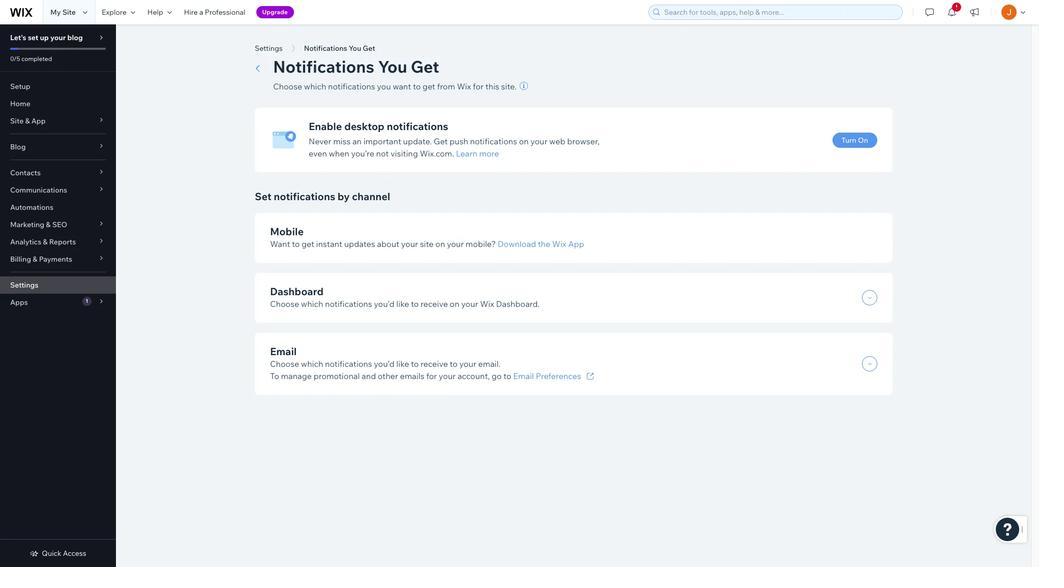 Task type: describe. For each thing, give the bounding box(es) containing it.
get inside 'button'
[[363, 44, 375, 53]]

Search for tools, apps, help & more... field
[[661, 5, 899, 19]]

sidebar element
[[0, 24, 116, 568]]

learn more link
[[456, 148, 499, 160]]

0/5
[[10, 55, 20, 63]]

from
[[437, 81, 455, 92]]

on inside mobile want to get instant updates about your site on your mobile? download the wix app
[[435, 239, 445, 249]]

app inside mobile want to get instant updates about your site on your mobile? download the wix app
[[568, 239, 584, 249]]

instant
[[316, 239, 342, 249]]

wix inside dashboard choose which notifications you'd like to receive on your wix dashboard.
[[480, 299, 494, 309]]

notifications inside 'email choose which notifications you'd like to receive to your email.'
[[325, 359, 372, 369]]

choose for email
[[270, 359, 299, 369]]

blog
[[67, 33, 83, 42]]

web
[[549, 136, 565, 147]]

download
[[498, 239, 536, 249]]

you're
[[351, 149, 374, 159]]

never
[[309, 136, 331, 147]]

more
[[479, 149, 499, 159]]

seo
[[52, 220, 67, 229]]

your left site
[[401, 239, 418, 249]]

wix inside mobile want to get instant updates about your site on your mobile? download the wix app
[[552, 239, 566, 249]]

miss
[[333, 136, 351, 147]]

mobile
[[270, 225, 304, 238]]

other
[[378, 371, 398, 382]]

completed
[[21, 55, 52, 63]]

my
[[50, 8, 61, 17]]

desktop
[[344, 120, 385, 133]]

by
[[338, 190, 350, 203]]

get inside mobile want to get instant updates about your site on your mobile? download the wix app
[[302, 239, 314, 249]]

account,
[[458, 371, 490, 382]]

channel
[[352, 190, 390, 203]]

0 horizontal spatial wix
[[457, 81, 471, 92]]

receive for dashboard
[[421, 299, 448, 309]]

email preferences link
[[513, 370, 596, 383]]

quick access button
[[30, 549, 86, 559]]

notifications inside never miss an important update. get push notifications on your web browser, even when you're not visiting wix.com.
[[470, 136, 517, 147]]

your inside 'email choose which notifications you'd like to receive to your email.'
[[460, 359, 476, 369]]

get inside never miss an important update. get push notifications on your web browser, even when you're not visiting wix.com.
[[434, 136, 448, 147]]

billing & payments
[[10, 255, 72, 264]]

site inside dropdown button
[[10, 116, 24, 126]]

marketing & seo
[[10, 220, 67, 229]]

site & app button
[[0, 112, 116, 130]]

hire a professional
[[184, 8, 245, 17]]

0 vertical spatial get
[[423, 81, 435, 92]]

automations link
[[0, 199, 116, 216]]

1 vertical spatial for
[[426, 371, 437, 382]]

apps
[[10, 298, 28, 307]]

enable desktop notifications
[[309, 120, 448, 133]]

setup
[[10, 82, 30, 91]]

turn on button
[[832, 133, 877, 148]]

email.
[[478, 359, 501, 369]]

notifications inside 'button'
[[304, 44, 347, 53]]

on
[[858, 136, 868, 145]]

browser,
[[567, 136, 600, 147]]

analytics & reports button
[[0, 233, 116, 251]]

about
[[377, 239, 399, 249]]

upgrade
[[262, 8, 288, 16]]

settings button
[[250, 41, 288, 56]]

choose for dashboard
[[270, 299, 299, 309]]

on for never
[[519, 136, 529, 147]]

mobile?
[[466, 239, 496, 249]]

marketing
[[10, 220, 44, 229]]

turn on
[[842, 136, 868, 145]]

email choose which notifications you'd like to receive to your email.
[[270, 345, 501, 369]]

& for site
[[25, 116, 30, 126]]

to
[[270, 371, 279, 382]]

professional
[[205, 8, 245, 17]]

even
[[309, 149, 327, 159]]

contacts
[[10, 168, 41, 178]]

settings for "settings" link
[[10, 281, 38, 290]]

when
[[329, 149, 349, 159]]

an
[[352, 136, 362, 147]]

help button
[[141, 0, 178, 24]]

you'd for email
[[374, 359, 395, 369]]

never miss an important update. get push notifications on your web browser, even when you're not visiting wix.com.
[[309, 136, 600, 159]]

0/5 completed
[[10, 55, 52, 63]]

settings link
[[0, 277, 116, 294]]

emails
[[400, 371, 425, 382]]

enable desktop notifications image
[[270, 126, 298, 154]]

1 vertical spatial get
[[411, 56, 439, 77]]

quick
[[42, 549, 61, 559]]

set
[[255, 190, 272, 203]]

up
[[40, 33, 49, 42]]

which for dashboard
[[301, 299, 323, 309]]

set
[[28, 33, 38, 42]]

quick access
[[42, 549, 86, 559]]

site & app
[[10, 116, 46, 126]]

analytics
[[10, 238, 41, 247]]

and
[[362, 371, 376, 382]]

receive for email
[[421, 359, 448, 369]]

hire a professional link
[[178, 0, 252, 24]]

your inside never miss an important update. get push notifications on your web browser, even when you're not visiting wix.com.
[[531, 136, 548, 147]]



Task type: vqa. For each thing, say whether or not it's contained in the screenshot.
right VIEW ALL
no



Task type: locate. For each thing, give the bounding box(es) containing it.
access
[[63, 549, 86, 559]]

email for email preferences
[[513, 371, 534, 382]]

on inside never miss an important update. get push notifications on your web browser, even when you're not visiting wix.com.
[[519, 136, 529, 147]]

analytics & reports
[[10, 238, 76, 247]]

0 horizontal spatial get
[[302, 239, 314, 249]]

choose down 'settings' button
[[273, 81, 302, 92]]

& inside dropdown button
[[33, 255, 37, 264]]

like for email
[[396, 359, 409, 369]]

to inside mobile want to get instant updates about your site on your mobile? download the wix app
[[292, 239, 300, 249]]

email right go at the bottom left of page
[[513, 371, 534, 382]]

0 horizontal spatial settings
[[10, 281, 38, 290]]

1 vertical spatial notifications you get
[[273, 56, 439, 77]]

site right the my
[[62, 8, 76, 17]]

your right up
[[50, 33, 66, 42]]

2 horizontal spatial wix
[[552, 239, 566, 249]]

help
[[147, 8, 163, 17]]

which inside dashboard choose which notifications you'd like to receive on your wix dashboard.
[[301, 299, 323, 309]]

1 vertical spatial notifications
[[273, 56, 374, 77]]

on inside dashboard choose which notifications you'd like to receive on your wix dashboard.
[[450, 299, 460, 309]]

settings inside "settings" link
[[10, 281, 38, 290]]

not
[[376, 149, 389, 159]]

wix right the
[[552, 239, 566, 249]]

0 vertical spatial like
[[396, 299, 409, 309]]

learn
[[456, 149, 478, 159]]

0 horizontal spatial for
[[426, 371, 437, 382]]

& left seo
[[46, 220, 51, 229]]

you
[[377, 81, 391, 92]]

& for marketing
[[46, 220, 51, 229]]

wix
[[457, 81, 471, 92], [552, 239, 566, 249], [480, 299, 494, 309]]

your left account,
[[439, 371, 456, 382]]

notifications you get inside 'button'
[[304, 44, 375, 53]]

this
[[486, 81, 499, 92]]

2 vertical spatial get
[[434, 136, 448, 147]]

2 vertical spatial wix
[[480, 299, 494, 309]]

email inside 'email choose which notifications you'd like to receive to your email.'
[[270, 345, 297, 358]]

upgrade button
[[256, 6, 294, 18]]

payments
[[39, 255, 72, 264]]

important
[[364, 136, 401, 147]]

want
[[393, 81, 411, 92]]

0 vertical spatial you
[[349, 44, 361, 53]]

get left from
[[423, 81, 435, 92]]

you'd inside dashboard choose which notifications you'd like to receive on your wix dashboard.
[[374, 299, 395, 309]]

1 vertical spatial site
[[10, 116, 24, 126]]

0 vertical spatial wix
[[457, 81, 471, 92]]

the
[[538, 239, 551, 249]]

which up manage
[[301, 359, 323, 369]]

1 horizontal spatial site
[[62, 8, 76, 17]]

visiting
[[391, 149, 418, 159]]

1 vertical spatial app
[[568, 239, 584, 249]]

home link
[[0, 95, 116, 112]]

0 vertical spatial site
[[62, 8, 76, 17]]

0 vertical spatial notifications
[[304, 44, 347, 53]]

like for dashboard
[[396, 299, 409, 309]]

2 like from the top
[[396, 359, 409, 369]]

2 you'd from the top
[[374, 359, 395, 369]]

notifications you get
[[304, 44, 375, 53], [273, 56, 439, 77]]

1 vertical spatial get
[[302, 239, 314, 249]]

hire
[[184, 8, 198, 17]]

app down home link
[[31, 116, 46, 126]]

preferences
[[536, 371, 581, 382]]

choose up to
[[270, 359, 299, 369]]

1 vertical spatial choose
[[270, 299, 299, 309]]

choose inside 'email choose which notifications you'd like to receive to your email.'
[[270, 359, 299, 369]]

1 horizontal spatial get
[[423, 81, 435, 92]]

to inside dashboard choose which notifications you'd like to receive on your wix dashboard.
[[411, 299, 419, 309]]

1 you'd from the top
[[374, 299, 395, 309]]

get up from
[[411, 56, 439, 77]]

1 horizontal spatial you
[[378, 56, 407, 77]]

download the wix app button
[[498, 238, 584, 250]]

email for email choose which notifications you'd like to receive to your email.
[[270, 345, 297, 358]]

which for email
[[301, 359, 323, 369]]

automations
[[10, 203, 53, 212]]

& down home
[[25, 116, 30, 126]]

get up choose which notifications you want to get from wix for this site.
[[363, 44, 375, 53]]

2 vertical spatial which
[[301, 359, 323, 369]]

get up wix.com.
[[434, 136, 448, 147]]

updates
[[344, 239, 375, 249]]

notifications inside dashboard choose which notifications you'd like to receive on your wix dashboard.
[[325, 299, 372, 309]]

0 vertical spatial you'd
[[374, 299, 395, 309]]

your
[[50, 33, 66, 42], [531, 136, 548, 147], [401, 239, 418, 249], [447, 239, 464, 249], [461, 299, 478, 309], [460, 359, 476, 369], [439, 371, 456, 382]]

1 vertical spatial receive
[[421, 359, 448, 369]]

settings up apps
[[10, 281, 38, 290]]

2 vertical spatial on
[[450, 299, 460, 309]]

for
[[473, 81, 484, 92], [426, 371, 437, 382]]

1 vertical spatial on
[[435, 239, 445, 249]]

2 receive from the top
[[421, 359, 448, 369]]

1 vertical spatial which
[[301, 299, 323, 309]]

0 vertical spatial on
[[519, 136, 529, 147]]

& right billing
[[33, 255, 37, 264]]

wix.com.
[[420, 149, 454, 159]]

your up account,
[[460, 359, 476, 369]]

mobile want to get instant updates about your site on your mobile? download the wix app
[[270, 225, 584, 249]]

dashboard.
[[496, 299, 540, 309]]

for left this
[[473, 81, 484, 92]]

which down "dashboard"
[[301, 299, 323, 309]]

on
[[519, 136, 529, 147], [435, 239, 445, 249], [450, 299, 460, 309]]

site
[[420, 239, 434, 249]]

app inside dropdown button
[[31, 116, 46, 126]]

get
[[423, 81, 435, 92], [302, 239, 314, 249]]

0 vertical spatial for
[[473, 81, 484, 92]]

for right emails
[[426, 371, 437, 382]]

settings inside 'settings' button
[[255, 44, 283, 53]]

0 vertical spatial app
[[31, 116, 46, 126]]

1 vertical spatial you'd
[[374, 359, 395, 369]]

let's set up your blog
[[10, 33, 83, 42]]

& for billing
[[33, 255, 37, 264]]

on for dashboard
[[450, 299, 460, 309]]

go
[[492, 371, 502, 382]]

your left dashboard.
[[461, 299, 478, 309]]

& left reports
[[43, 238, 48, 247]]

receive inside dashboard choose which notifications you'd like to receive on your wix dashboard.
[[421, 299, 448, 309]]

2 vertical spatial choose
[[270, 359, 299, 369]]

setup link
[[0, 78, 116, 95]]

& for analytics
[[43, 238, 48, 247]]

your inside sidebar element
[[50, 33, 66, 42]]

contacts button
[[0, 164, 116, 182]]

&
[[25, 116, 30, 126], [46, 220, 51, 229], [43, 238, 48, 247], [33, 255, 37, 264]]

settings down "upgrade" button
[[255, 44, 283, 53]]

your inside dashboard choose which notifications you'd like to receive on your wix dashboard.
[[461, 299, 478, 309]]

0 horizontal spatial app
[[31, 116, 46, 126]]

wix right from
[[457, 81, 471, 92]]

communications
[[10, 186, 67, 195]]

home
[[10, 99, 30, 108]]

choose down "dashboard"
[[270, 299, 299, 309]]

0 horizontal spatial site
[[10, 116, 24, 126]]

blog
[[10, 142, 26, 152]]

1 receive from the top
[[421, 299, 448, 309]]

choose which notifications you want to get from wix for this site.
[[273, 81, 517, 92]]

1 horizontal spatial settings
[[255, 44, 283, 53]]

1 horizontal spatial on
[[450, 299, 460, 309]]

blog button
[[0, 138, 116, 156]]

email preferences
[[513, 371, 581, 382]]

site.
[[501, 81, 517, 92]]

my site
[[50, 8, 76, 17]]

0 vertical spatial email
[[270, 345, 297, 358]]

dashboard choose which notifications you'd like to receive on your wix dashboard.
[[270, 285, 540, 309]]

2 horizontal spatial on
[[519, 136, 529, 147]]

settings for 'settings' button
[[255, 44, 283, 53]]

1 vertical spatial wix
[[552, 239, 566, 249]]

email up to
[[270, 345, 297, 358]]

like inside 'email choose which notifications you'd like to receive to your email.'
[[396, 359, 409, 369]]

site down home
[[10, 116, 24, 126]]

enable
[[309, 120, 342, 133]]

want
[[270, 239, 290, 249]]

which
[[304, 81, 326, 92], [301, 299, 323, 309], [301, 359, 323, 369]]

push
[[450, 136, 468, 147]]

communications button
[[0, 182, 116, 199]]

get left instant
[[302, 239, 314, 249]]

notifications you get button
[[299, 41, 380, 56]]

update.
[[403, 136, 432, 147]]

turn
[[842, 136, 857, 145]]

wix left dashboard.
[[480, 299, 494, 309]]

1 vertical spatial like
[[396, 359, 409, 369]]

which inside 'email choose which notifications you'd like to receive to your email.'
[[301, 359, 323, 369]]

choose inside dashboard choose which notifications you'd like to receive on your wix dashboard.
[[270, 299, 299, 309]]

you'd
[[374, 299, 395, 309], [374, 359, 395, 369]]

1 vertical spatial email
[[513, 371, 534, 382]]

1
[[86, 298, 88, 305]]

0 horizontal spatial on
[[435, 239, 445, 249]]

you'd for dashboard
[[374, 299, 395, 309]]

promotional
[[314, 371, 360, 382]]

app right the
[[568, 239, 584, 249]]

1 like from the top
[[396, 299, 409, 309]]

let's
[[10, 33, 26, 42]]

get
[[363, 44, 375, 53], [411, 56, 439, 77], [434, 136, 448, 147]]

0 horizontal spatial you
[[349, 44, 361, 53]]

receive inside 'email choose which notifications you'd like to receive to your email.'
[[421, 359, 448, 369]]

like
[[396, 299, 409, 309], [396, 359, 409, 369]]

marketing & seo button
[[0, 216, 116, 233]]

1 horizontal spatial app
[[568, 239, 584, 249]]

1 horizontal spatial for
[[473, 81, 484, 92]]

1 horizontal spatial wix
[[480, 299, 494, 309]]

0 horizontal spatial email
[[270, 345, 297, 358]]

notifications
[[304, 44, 347, 53], [273, 56, 374, 77]]

your left web
[[531, 136, 548, 147]]

to manage promotional and other emails for your account, go to
[[270, 371, 513, 382]]

0 vertical spatial notifications you get
[[304, 44, 375, 53]]

1 vertical spatial settings
[[10, 281, 38, 290]]

0 vertical spatial choose
[[273, 81, 302, 92]]

choose
[[273, 81, 302, 92], [270, 299, 299, 309], [270, 359, 299, 369]]

which up enable
[[304, 81, 326, 92]]

you'd inside 'email choose which notifications you'd like to receive to your email.'
[[374, 359, 395, 369]]

0 vertical spatial get
[[363, 44, 375, 53]]

& inside 'dropdown button'
[[46, 220, 51, 229]]

0 vertical spatial which
[[304, 81, 326, 92]]

1 horizontal spatial email
[[513, 371, 534, 382]]

you inside 'button'
[[349, 44, 361, 53]]

0 vertical spatial receive
[[421, 299, 448, 309]]

1 vertical spatial you
[[378, 56, 407, 77]]

reports
[[49, 238, 76, 247]]

0 vertical spatial settings
[[255, 44, 283, 53]]

like inside dashboard choose which notifications you'd like to receive on your wix dashboard.
[[396, 299, 409, 309]]

your left the "mobile?"
[[447, 239, 464, 249]]

a
[[199, 8, 203, 17]]

email
[[270, 345, 297, 358], [513, 371, 534, 382]]



